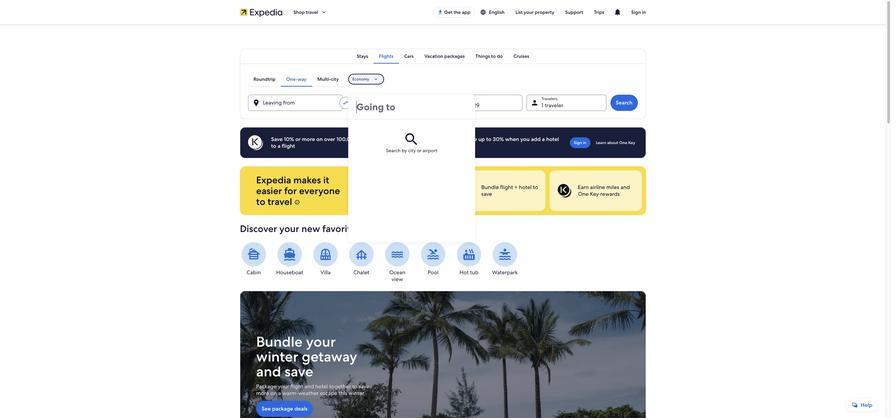 Task type: locate. For each thing, give the bounding box(es) containing it.
key right earn
[[591, 191, 600, 198]]

getaway
[[302, 348, 358, 367]]

vacation
[[425, 53, 444, 59]]

0 vertical spatial on
[[317, 136, 323, 143]]

in right communication center icon
[[643, 9, 647, 15]]

and up the package
[[256, 363, 281, 381]]

2 vertical spatial hotel
[[316, 384, 328, 391]]

key
[[629, 140, 636, 146], [591, 191, 600, 198]]

1 horizontal spatial bundle
[[482, 184, 499, 191]]

1 vertical spatial sign
[[574, 140, 583, 146]]

0 horizontal spatial sign in
[[574, 140, 587, 146]]

to left do
[[492, 53, 496, 59]]

on inside save 10% or more on over 100,000 hotels with member prices. also, members save up to 30% when you add a hotel to a flight
[[317, 136, 323, 143]]

1 horizontal spatial key
[[629, 140, 636, 146]]

in inside dropdown button
[[643, 9, 647, 15]]

sign
[[632, 9, 642, 15], [574, 140, 583, 146]]

and right warm-
[[305, 384, 314, 391]]

0 horizontal spatial search
[[386, 148, 401, 154]]

over
[[324, 136, 335, 143]]

key inside earn airline miles and one key rewards
[[591, 191, 600, 198]]

1 vertical spatial hotel
[[520, 184, 532, 191]]

this
[[339, 390, 348, 397]]

key right the about
[[629, 140, 636, 146]]

1 vertical spatial search
[[386, 148, 401, 154]]

search
[[616, 99, 633, 106], [386, 148, 401, 154]]

ocean view button
[[384, 243, 412, 283]]

one inside learn about one key link
[[620, 140, 628, 146]]

1 vertical spatial or
[[417, 148, 422, 154]]

sign in
[[632, 9, 647, 15], [574, 140, 587, 146]]

to right up
[[487, 136, 492, 143]]

sign left learn
[[574, 140, 583, 146]]

0 horizontal spatial travel
[[268, 196, 292, 208]]

search by city or airport
[[386, 148, 438, 154]]

1 vertical spatial city
[[409, 148, 416, 154]]

city left economy
[[331, 76, 339, 82]]

travel
[[306, 9, 318, 15], [268, 196, 292, 208]]

save inside save 10% or more on over 100,000 hotels with member prices. also, members save up to 30% when you add a hotel to a flight
[[467, 136, 478, 143]]

0 vertical spatial city
[[331, 76, 339, 82]]

your for bundle
[[306, 333, 336, 352]]

in left learn
[[584, 140, 587, 146]]

in
[[643, 9, 647, 15], [584, 140, 587, 146]]

hotel inside bundle flight + hotel to save
[[520, 184, 532, 191]]

to inside bundle flight + hotel to save
[[533, 184, 539, 191]]

save
[[271, 136, 283, 143]]

1 vertical spatial tab list
[[248, 72, 345, 87]]

more up see
[[256, 390, 269, 397]]

tab list
[[240, 49, 647, 64], [248, 72, 345, 87]]

escape
[[320, 390, 338, 397]]

0 vertical spatial and
[[621, 184, 631, 191]]

1 horizontal spatial in
[[643, 9, 647, 15]]

0 vertical spatial flight
[[282, 143, 295, 150]]

hot tub
[[460, 269, 479, 276]]

0 vertical spatial sign in
[[632, 9, 647, 15]]

flight inside bundle your winter getaway and save package your flight and hotel together to save more on a warm-weather escape this winter.
[[291, 384, 304, 391]]

villa button
[[312, 243, 340, 276]]

bundle for your
[[256, 333, 303, 352]]

travel left the xsmall icon
[[268, 196, 292, 208]]

0 vertical spatial sign
[[632, 9, 642, 15]]

1 vertical spatial one
[[578, 191, 589, 198]]

0 horizontal spatial sign
[[574, 140, 583, 146]]

1 horizontal spatial travel
[[306, 9, 318, 15]]

1 horizontal spatial sign in
[[632, 9, 647, 15]]

1 horizontal spatial on
[[317, 136, 323, 143]]

0 horizontal spatial in
[[584, 140, 587, 146]]

bundle inside bundle flight + hotel to save
[[482, 184, 499, 191]]

easier
[[256, 185, 282, 197]]

communication center icon image
[[614, 8, 622, 16]]

save left up
[[467, 136, 478, 143]]

the
[[454, 9, 461, 15]]

or right 10%
[[296, 136, 301, 143]]

airport
[[423, 148, 438, 154]]

hot
[[460, 269, 469, 276]]

package
[[272, 406, 293, 413]]

1 horizontal spatial more
[[302, 136, 315, 143]]

city inside multi-city link
[[331, 76, 339, 82]]

when
[[506, 136, 520, 143]]

1 horizontal spatial search
[[616, 99, 633, 106]]

list your property link
[[511, 6, 560, 18]]

2 vertical spatial and
[[305, 384, 314, 391]]

small image
[[481, 9, 487, 15]]

sign inside dropdown button
[[632, 9, 642, 15]]

expedia logo image
[[240, 7, 283, 17]]

to right this
[[353, 384, 358, 391]]

on left the over
[[317, 136, 323, 143]]

a left 10%
[[278, 143, 281, 150]]

0 vertical spatial bundle
[[482, 184, 499, 191]]

1 horizontal spatial sign
[[632, 9, 642, 15]]

0 horizontal spatial bundle
[[256, 333, 303, 352]]

0 horizontal spatial more
[[256, 390, 269, 397]]

to inside expedia makes it easier for everyone to travel
[[256, 196, 266, 208]]

support link
[[560, 6, 589, 18]]

learn
[[597, 140, 607, 146]]

earn
[[578, 184, 589, 191]]

0 vertical spatial more
[[302, 136, 315, 143]]

2 vertical spatial flight
[[291, 384, 304, 391]]

add
[[531, 136, 541, 143]]

things to do
[[476, 53, 503, 59]]

expedia
[[256, 174, 291, 186]]

0 horizontal spatial key
[[591, 191, 600, 198]]

0 vertical spatial one
[[620, 140, 628, 146]]

ocean
[[390, 269, 406, 276]]

1 vertical spatial more
[[256, 390, 269, 397]]

0 horizontal spatial on
[[271, 390, 277, 397]]

1 horizontal spatial or
[[417, 148, 422, 154]]

hotel right add
[[547, 136, 560, 143]]

0 vertical spatial travel
[[306, 9, 318, 15]]

and right miles
[[621, 184, 631, 191]]

with
[[376, 136, 387, 143]]

tub
[[470, 269, 479, 276]]

everyone
[[299, 185, 340, 197]]

1 vertical spatial key
[[591, 191, 600, 198]]

english button
[[475, 6, 511, 18]]

or left "airport"
[[417, 148, 422, 154]]

flight inside bundle flight + hotel to save
[[501, 184, 514, 191]]

one right the about
[[620, 140, 628, 146]]

shop travel button
[[288, 4, 333, 20]]

member
[[388, 136, 410, 143]]

sign in link
[[570, 138, 591, 148]]

2 horizontal spatial hotel
[[547, 136, 560, 143]]

0 horizontal spatial city
[[331, 76, 339, 82]]

bundle your winter getaway and save package your flight and hotel together to save more on a warm-weather escape this winter.
[[256, 333, 370, 397]]

get the app link
[[434, 7, 475, 18]]

a left warm-
[[278, 390, 281, 397]]

trips
[[594, 9, 605, 15]]

about
[[608, 140, 619, 146]]

2 horizontal spatial and
[[621, 184, 631, 191]]

your for discover
[[280, 223, 300, 235]]

0 vertical spatial in
[[643, 9, 647, 15]]

cruises
[[514, 53, 530, 59]]

hotel right +
[[520, 184, 532, 191]]

on
[[317, 136, 323, 143], [271, 390, 277, 397]]

flight
[[282, 143, 295, 150], [501, 184, 514, 191], [291, 384, 304, 391]]

flights link
[[374, 49, 399, 64]]

to right +
[[533, 184, 539, 191]]

winter
[[256, 348, 299, 367]]

in inside "main content"
[[584, 140, 587, 146]]

more inside bundle your winter getaway and save package your flight and hotel together to save more on a warm-weather escape this winter.
[[256, 390, 269, 397]]

one left the airline
[[578, 191, 589, 198]]

1 vertical spatial in
[[584, 140, 587, 146]]

search inside button
[[616, 99, 633, 106]]

1 horizontal spatial one
[[620, 140, 628, 146]]

city
[[331, 76, 339, 82], [409, 148, 416, 154]]

travel sale activities deals image
[[240, 291, 647, 419]]

1 horizontal spatial and
[[305, 384, 314, 391]]

1 vertical spatial sign in
[[574, 140, 587, 146]]

1 horizontal spatial hotel
[[520, 184, 532, 191]]

chalet
[[354, 269, 370, 276]]

search button
[[611, 95, 639, 111]]

more right 10%
[[302, 136, 315, 143]]

flight inside save 10% or more on over 100,000 hotels with member prices. also, members save up to 30% when you add a hotel to a flight
[[282, 143, 295, 150]]

roundtrip link
[[248, 72, 281, 87]]

one inside earn airline miles and one key rewards
[[578, 191, 589, 198]]

sign in left learn
[[574, 140, 587, 146]]

one
[[620, 140, 628, 146], [578, 191, 589, 198]]

a
[[542, 136, 545, 143], [278, 143, 281, 150], [278, 390, 281, 397]]

package
[[256, 384, 277, 391]]

1 vertical spatial flight
[[501, 184, 514, 191]]

0 horizontal spatial or
[[296, 136, 301, 143]]

to inside tab list
[[492, 53, 496, 59]]

to down expedia
[[256, 196, 266, 208]]

hotel left together
[[316, 384, 328, 391]]

sign right communication center icon
[[632, 9, 642, 15]]

1 vertical spatial and
[[256, 363, 281, 381]]

save 10% or more on over 100,000 hotels with member prices. also, members save up to 30% when you add a hotel to a flight
[[271, 136, 560, 150]]

sign in inside the bundle your winter getaway and save "main content"
[[574, 140, 587, 146]]

1 vertical spatial bundle
[[256, 333, 303, 352]]

weather
[[299, 390, 319, 397]]

0 vertical spatial or
[[296, 136, 301, 143]]

save left +
[[482, 191, 493, 198]]

waterpark
[[493, 269, 518, 276]]

10%
[[284, 136, 294, 143]]

hotels
[[359, 136, 374, 143]]

and
[[621, 184, 631, 191], [256, 363, 281, 381], [305, 384, 314, 391]]

0 vertical spatial search
[[616, 99, 633, 106]]

city right 'by' in the left of the page
[[409, 148, 416, 154]]

on left warm-
[[271, 390, 277, 397]]

travel left trailing icon
[[306, 9, 318, 15]]

shop
[[294, 9, 305, 15]]

0 vertical spatial tab list
[[240, 49, 647, 64]]

0 horizontal spatial hotel
[[316, 384, 328, 391]]

to left 10%
[[271, 143, 277, 150]]

learn about one key link
[[594, 138, 639, 148]]

packages
[[445, 53, 465, 59]]

0 horizontal spatial one
[[578, 191, 589, 198]]

0 vertical spatial hotel
[[547, 136, 560, 143]]

get
[[445, 9, 453, 15]]

pool button
[[420, 243, 448, 276]]

Going to text field
[[349, 95, 476, 119]]

1 horizontal spatial city
[[409, 148, 416, 154]]

sign in right communication center icon
[[632, 9, 647, 15]]

1 vertical spatial on
[[271, 390, 277, 397]]

trailing image
[[321, 9, 327, 15]]

cabin
[[247, 269, 261, 276]]

1 vertical spatial travel
[[268, 196, 292, 208]]

bundle inside bundle your winter getaway and save package your flight and hotel together to save more on a warm-weather escape this winter.
[[256, 333, 303, 352]]

search for search
[[616, 99, 633, 106]]



Task type: describe. For each thing, give the bounding box(es) containing it.
hotel inside save 10% or more on over 100,000 hotels with member prices. also, members save up to 30% when you add a hotel to a flight
[[547, 136, 560, 143]]

1 traveler button
[[527, 95, 607, 111]]

by
[[402, 148, 407, 154]]

to inside bundle your winter getaway and save package your flight and hotel together to save more on a warm-weather escape this winter.
[[353, 384, 358, 391]]

for
[[285, 185, 297, 197]]

do
[[497, 53, 503, 59]]

tab list containing stays
[[240, 49, 647, 64]]

support
[[566, 9, 584, 15]]

warm-
[[283, 390, 299, 397]]

traveler
[[545, 102, 564, 109]]

multi-
[[318, 76, 331, 82]]

on inside bundle your winter getaway and save package your flight and hotel together to save more on a warm-weather escape this winter.
[[271, 390, 277, 397]]

roundtrip
[[254, 76, 276, 82]]

get the app
[[445, 9, 471, 15]]

way
[[298, 76, 307, 82]]

houseboat button
[[276, 243, 304, 276]]

your for list
[[524, 9, 534, 15]]

one-way link
[[281, 72, 312, 87]]

bundle for flight
[[482, 184, 499, 191]]

30%
[[493, 136, 504, 143]]

travel inside expedia makes it easier for everyone to travel
[[268, 196, 292, 208]]

stays
[[357, 53, 368, 59]]

vacation packages link
[[419, 49, 471, 64]]

shop travel
[[294, 9, 318, 15]]

swap origin and destination values image
[[343, 100, 349, 106]]

up
[[479, 136, 485, 143]]

airline
[[591, 184, 606, 191]]

0 vertical spatial key
[[629, 140, 636, 146]]

cabin button
[[240, 243, 268, 276]]

1
[[542, 102, 544, 109]]

multi-city
[[318, 76, 339, 82]]

vacation packages
[[425, 53, 465, 59]]

save inside bundle flight + hotel to save
[[482, 191, 493, 198]]

it
[[324, 174, 330, 186]]

app
[[462, 9, 471, 15]]

villa
[[321, 269, 331, 276]]

29
[[474, 102, 480, 109]]

see
[[262, 406, 271, 413]]

rewards
[[601, 191, 620, 198]]

prices.
[[411, 136, 427, 143]]

economy
[[353, 77, 370, 82]]

one-
[[287, 76, 298, 82]]

search for search by city or airport
[[386, 148, 401, 154]]

and inside earn airline miles and one key rewards
[[621, 184, 631, 191]]

sign in inside dropdown button
[[632, 9, 647, 15]]

waterpark button
[[492, 243, 519, 276]]

3 out of 3 element
[[550, 171, 643, 211]]

+
[[515, 184, 518, 191]]

also,
[[428, 136, 440, 143]]

download the app button image
[[438, 9, 443, 15]]

see package deals
[[262, 406, 308, 413]]

1 traveler
[[542, 102, 564, 109]]

discover
[[240, 223, 277, 235]]

travel inside shop travel dropdown button
[[306, 9, 318, 15]]

hotel inside bundle your winter getaway and save package your flight and hotel together to save more on a warm-weather escape this winter.
[[316, 384, 328, 391]]

list your property
[[516, 9, 555, 15]]

see package deals link
[[256, 401, 313, 418]]

earn airline miles and one key rewards
[[578, 184, 631, 198]]

stays link
[[352, 49, 374, 64]]

favorite
[[323, 223, 356, 235]]

learn about one key
[[597, 140, 636, 146]]

property
[[535, 9, 555, 15]]

list
[[516, 9, 523, 15]]

save up warm-
[[285, 363, 314, 381]]

you
[[521, 136, 530, 143]]

members
[[442, 136, 465, 143]]

miles
[[607, 184, 620, 191]]

nov 29
[[462, 102, 480, 109]]

bundle flight + hotel to save
[[482, 184, 539, 198]]

sign in button
[[626, 4, 652, 20]]

save right this
[[359, 384, 370, 391]]

tab list containing roundtrip
[[248, 72, 345, 87]]

xsmall image
[[295, 200, 300, 205]]

makes
[[294, 174, 321, 186]]

together
[[330, 384, 351, 391]]

0 horizontal spatial and
[[256, 363, 281, 381]]

expedia makes it easier for everyone to travel
[[256, 174, 340, 208]]

2 out of 3 element
[[453, 171, 546, 211]]

trips link
[[589, 6, 610, 18]]

things to do link
[[471, 49, 509, 64]]

a inside bundle your winter getaway and save package your flight and hotel together to save more on a warm-weather escape this winter.
[[278, 390, 281, 397]]

chalet button
[[348, 243, 376, 276]]

pool
[[428, 269, 439, 276]]

more inside save 10% or more on over 100,000 hotels with member prices. also, members save up to 30% when you add a hotel to a flight
[[302, 136, 315, 143]]

cars
[[405, 53, 414, 59]]

or inside save 10% or more on over 100,000 hotels with member prices. also, members save up to 30% when you add a hotel to a flight
[[296, 136, 301, 143]]

cars link
[[399, 49, 419, 64]]

sign inside the bundle your winter getaway and save "main content"
[[574, 140, 583, 146]]

houseboat
[[276, 269, 304, 276]]

ocean view
[[390, 269, 406, 283]]

deals
[[295, 406, 308, 413]]

things
[[476, 53, 491, 59]]

new
[[302, 223, 320, 235]]

a right add
[[542, 136, 545, 143]]

bundle your winter getaway and save main content
[[0, 24, 887, 419]]

stay
[[359, 223, 376, 235]]

cruises link
[[509, 49, 535, 64]]

view
[[392, 276, 403, 283]]

one-way
[[287, 76, 307, 82]]



Task type: vqa. For each thing, say whether or not it's contained in the screenshot.
this
yes



